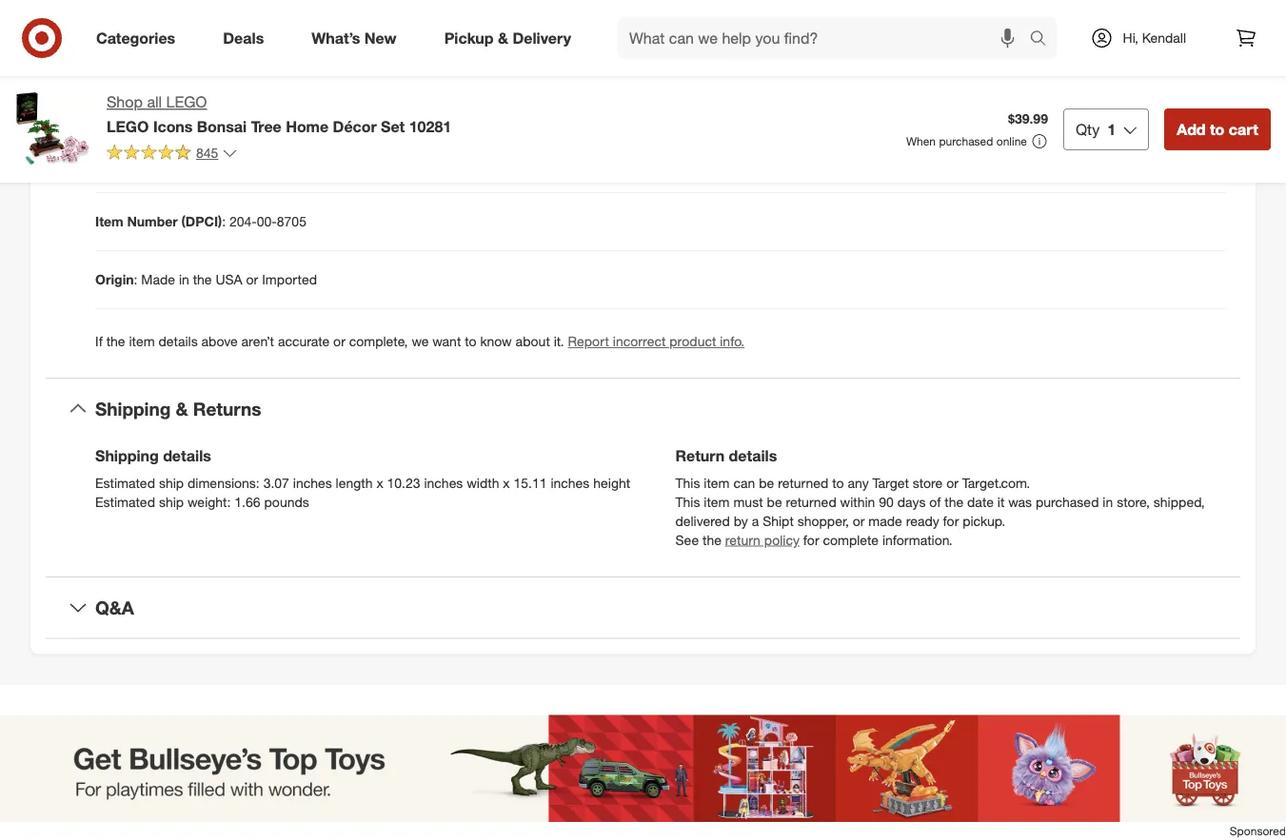 Task type: vqa. For each thing, say whether or not it's contained in the screenshot.
the 3 inside the APPLE ARCADE FREE FOR 3 MONTHS button
no



Task type: locate. For each thing, give the bounding box(es) containing it.
: left 204-
[[222, 213, 226, 230]]

lego
[[166, 93, 207, 111], [107, 117, 149, 136]]

1 horizontal spatial &
[[498, 29, 509, 47]]

2 ship from the top
[[159, 494, 184, 511]]

1 horizontal spatial x
[[503, 475, 510, 492]]

0 vertical spatial lego
[[166, 93, 207, 111]]

x left 10.23
[[377, 475, 383, 492]]

sponsored
[[1230, 824, 1287, 839]]

1 horizontal spatial in
[[1103, 494, 1114, 511]]

0 vertical spatial shipping
[[95, 398, 171, 420]]

want
[[433, 333, 461, 350]]

bonsai
[[197, 117, 247, 136]]

details inside shipping details estimated ship dimensions: 3.07 inches length x 10.23 inches width x 15.11 inches height estimated ship weight: 1.66 pounds
[[163, 447, 211, 466]]

1 vertical spatial shipping
[[95, 447, 159, 466]]

to right add
[[1210, 120, 1225, 139]]

673419340533
[[131, 155, 220, 172]]

1 vertical spatial &
[[176, 398, 188, 420]]

0 vertical spatial returned
[[778, 475, 829, 492]]

sponsored region
[[0, 716, 1287, 841]]

when
[[907, 134, 936, 149]]

0 horizontal spatial lego
[[107, 117, 149, 136]]

1 vertical spatial ship
[[159, 494, 184, 511]]

details
[[159, 333, 198, 350], [163, 447, 211, 466], [729, 447, 777, 466]]

1 vertical spatial estimated
[[95, 494, 155, 511]]

1 vertical spatial for
[[804, 532, 820, 549]]

What can we help you find? suggestions appear below search field
[[618, 17, 1035, 59]]

0 horizontal spatial for
[[804, 532, 820, 549]]

shop all lego lego icons bonsai tree home décor set 10281
[[107, 93, 452, 136]]

0 vertical spatial &
[[498, 29, 509, 47]]

2 this from the top
[[676, 494, 700, 511]]

0 vertical spatial purchased
[[939, 134, 994, 149]]

x right width
[[503, 475, 510, 492]]

1 horizontal spatial purchased
[[1036, 494, 1100, 511]]

0 vertical spatial for
[[943, 513, 959, 530]]

2 inches from the left
[[424, 475, 463, 492]]

item left 'can'
[[704, 475, 730, 492]]

1 estimated from the top
[[95, 475, 155, 492]]

2 horizontal spatial to
[[1210, 120, 1225, 139]]

details up 'can'
[[729, 447, 777, 466]]

qty
[[1076, 120, 1100, 139]]

shipping inside shipping details estimated ship dimensions: 3.07 inches length x 10.23 inches width x 15.11 inches height estimated ship weight: 1.66 pounds
[[95, 447, 159, 466]]

search
[[1022, 31, 1067, 49]]

1 inches from the left
[[293, 475, 332, 492]]

0 horizontal spatial x
[[377, 475, 383, 492]]

report
[[568, 333, 609, 350]]

purchased
[[939, 134, 994, 149], [1036, 494, 1100, 511]]

pickup
[[444, 29, 494, 47]]

when purchased online
[[907, 134, 1028, 149]]

0 vertical spatial in
[[179, 271, 189, 288]]

origin
[[95, 271, 134, 288]]

$39.99
[[1009, 111, 1049, 127]]

: left all
[[127, 97, 130, 114]]

item right if
[[129, 333, 155, 350]]

1 horizontal spatial to
[[833, 475, 844, 492]]

inches left width
[[424, 475, 463, 492]]

estimated left weight:
[[95, 494, 155, 511]]

shipping for shipping & returns
[[95, 398, 171, 420]]

be up shipt
[[767, 494, 782, 511]]

estimated
[[95, 475, 155, 492], [95, 494, 155, 511]]

0 vertical spatial be
[[759, 475, 775, 492]]

0 horizontal spatial inches
[[293, 475, 332, 492]]

& inside shipping & returns dropdown button
[[176, 398, 188, 420]]

0 horizontal spatial purchased
[[939, 134, 994, 149]]

be right 'can'
[[759, 475, 775, 492]]

: left 673419340533
[[124, 155, 128, 172]]

inches right 15.11
[[551, 475, 590, 492]]

1 x from the left
[[377, 475, 383, 492]]

ship left dimensions:
[[159, 475, 184, 492]]

& left returns
[[176, 398, 188, 420]]

shipping & returns button
[[46, 379, 1241, 440]]

if
[[95, 333, 103, 350]]

1
[[1108, 120, 1116, 139]]

2 x from the left
[[503, 475, 510, 492]]

shipping down shipping & returns
[[95, 447, 159, 466]]

the down delivered
[[703, 532, 722, 549]]

1 vertical spatial to
[[465, 333, 477, 350]]

or
[[246, 271, 258, 288], [333, 333, 346, 350], [947, 475, 959, 492], [853, 513, 865, 530]]

& inside pickup & delivery link
[[498, 29, 509, 47]]

inches up pounds
[[293, 475, 332, 492]]

hi, kendall
[[1123, 30, 1187, 46]]

must
[[734, 494, 763, 511]]

store,
[[1117, 494, 1150, 511]]

purchased right the was
[[1036, 494, 1100, 511]]

upc : 673419340533
[[95, 155, 220, 172]]

shipping inside dropdown button
[[95, 398, 171, 420]]

target
[[873, 475, 909, 492]]

shipping
[[95, 398, 171, 420], [95, 447, 159, 466]]

2 horizontal spatial inches
[[551, 475, 590, 492]]

kendall
[[1143, 30, 1187, 46]]

q&a
[[95, 597, 134, 619]]

a
[[752, 513, 759, 530]]

lego up icons
[[166, 93, 207, 111]]

for
[[943, 513, 959, 530], [804, 532, 820, 549]]

for right ready
[[943, 513, 959, 530]]

0 horizontal spatial &
[[176, 398, 188, 420]]

shipping down if
[[95, 398, 171, 420]]

made
[[141, 271, 175, 288]]

0 vertical spatial ship
[[159, 475, 184, 492]]

1 horizontal spatial inches
[[424, 475, 463, 492]]

0 vertical spatial estimated
[[95, 475, 155, 492]]

search button
[[1022, 17, 1067, 63]]

2021
[[240, 39, 270, 56]]

complete,
[[349, 333, 408, 350]]

in right made
[[179, 271, 189, 288]]

the right of at the right of page
[[945, 494, 964, 511]]

15.11
[[514, 475, 547, 492]]

incorrect
[[613, 333, 666, 350]]

details inside the return details this item can be returned to any target store or target.com. this item must be returned within 90 days of the date it was purchased in store, shipped, delivered by a shipt shopper, or made ready for pickup. see the return policy for complete information.
[[729, 447, 777, 466]]

estimated down shipping & returns
[[95, 475, 155, 492]]

in inside the return details this item can be returned to any target store or target.com. this item must be returned within 90 days of the date it was purchased in store, shipped, delivered by a shipt shopper, or made ready for pickup. see the return policy for complete information.
[[1103, 494, 1114, 511]]

:
[[167, 39, 171, 56], [127, 97, 130, 114], [124, 155, 128, 172], [222, 213, 226, 230], [134, 271, 138, 288]]

days
[[898, 494, 926, 511]]

2 vertical spatial to
[[833, 475, 844, 492]]

the right if
[[106, 333, 125, 350]]

details left above
[[159, 333, 198, 350]]

q&a button
[[46, 578, 1241, 639]]

it
[[998, 494, 1005, 511]]

item
[[95, 213, 123, 230]]

: left made
[[134, 271, 138, 288]]

1 vertical spatial purchased
[[1036, 494, 1100, 511]]

0 vertical spatial to
[[1210, 120, 1225, 139]]

cart
[[1229, 120, 1259, 139]]

height
[[594, 475, 631, 492]]

to
[[1210, 120, 1225, 139], [465, 333, 477, 350], [833, 475, 844, 492]]

204-
[[230, 213, 257, 230]]

weight:
[[188, 494, 231, 511]]

& right 'pickup'
[[498, 29, 509, 47]]

delivered
[[676, 513, 730, 530]]

shipping & returns
[[95, 398, 261, 420]]

shopper,
[[798, 513, 849, 530]]

tree
[[251, 117, 282, 136]]

purchased right when on the top
[[939, 134, 994, 149]]

1 vertical spatial this
[[676, 494, 700, 511]]

item up delivered
[[704, 494, 730, 511]]

or right the store
[[947, 475, 959, 492]]

inches
[[293, 475, 332, 492], [424, 475, 463, 492], [551, 475, 590, 492]]

this down return
[[676, 475, 700, 492]]

pounds
[[264, 494, 309, 511]]

add to cart
[[1177, 120, 1259, 139]]

2 shipping from the top
[[95, 447, 159, 466]]

for down shopper,
[[804, 532, 820, 549]]

ship left weight:
[[159, 494, 184, 511]]

this up delivered
[[676, 494, 700, 511]]

1 shipping from the top
[[95, 398, 171, 420]]

shipping details estimated ship dimensions: 3.07 inches length x 10.23 inches width x 15.11 inches height estimated ship weight: 1.66 pounds
[[95, 447, 631, 511]]

1 vertical spatial in
[[1103, 494, 1114, 511]]

1 vertical spatial returned
[[786, 494, 837, 511]]

(dpci)
[[182, 213, 222, 230]]

by
[[734, 513, 748, 530]]

details up dimensions:
[[163, 447, 211, 466]]

home
[[286, 117, 329, 136]]

0 vertical spatial this
[[676, 475, 700, 492]]

number
[[127, 213, 178, 230]]

deals
[[223, 29, 264, 47]]

purchased inside the return details this item can be returned to any target store or target.com. this item must be returned within 90 days of the date it was purchased in store, shipped, delivered by a shipt shopper, or made ready for pickup. see the return policy for complete information.
[[1036, 494, 1100, 511]]

returned
[[778, 475, 829, 492], [786, 494, 837, 511]]

2 estimated from the top
[[95, 494, 155, 511]]

to right want
[[465, 333, 477, 350]]

was
[[1009, 494, 1032, 511]]

lego down shop
[[107, 117, 149, 136]]

to left any
[[833, 475, 844, 492]]

target.com.
[[963, 475, 1031, 492]]

in left store,
[[1103, 494, 1114, 511]]

3.07
[[263, 475, 289, 492]]

this
[[676, 475, 700, 492], [676, 494, 700, 511]]

2 vertical spatial item
[[704, 494, 730, 511]]

length
[[336, 475, 373, 492]]

1 horizontal spatial lego
[[166, 93, 207, 111]]



Task type: describe. For each thing, give the bounding box(es) containing it.
we
[[412, 333, 429, 350]]

& for shipping
[[176, 398, 188, 420]]

845
[[196, 145, 218, 161]]

845 link
[[107, 144, 237, 166]]

to inside the return details this item can be returned to any target store or target.com. this item must be returned within 90 days of the date it was purchased in store, shipped, delivered by a shipt shopper, or made ready for pickup. see the return policy for complete information.
[[833, 475, 844, 492]]

what's new
[[312, 29, 397, 47]]

add to cart button
[[1165, 109, 1271, 150]]

to inside button
[[1210, 120, 1225, 139]]

date
[[137, 39, 167, 56]]

or right the usa at top
[[246, 271, 258, 288]]

shop
[[107, 93, 143, 111]]

new
[[365, 29, 397, 47]]

00-
[[257, 213, 277, 230]]

usa
[[216, 271, 243, 288]]

can
[[734, 475, 755, 492]]

know
[[480, 333, 512, 350]]

aren't
[[241, 333, 274, 350]]

icons
[[153, 117, 193, 136]]

& for pickup
[[498, 29, 509, 47]]

store
[[913, 475, 943, 492]]

details for shipping
[[163, 447, 211, 466]]

tcin : 80130323
[[95, 97, 193, 114]]

imported
[[262, 271, 317, 288]]

product
[[670, 333, 717, 350]]

10281
[[409, 117, 452, 136]]

about
[[516, 333, 550, 350]]

street
[[95, 39, 134, 56]]

10.23
[[387, 475, 421, 492]]

pickup & delivery link
[[428, 17, 595, 59]]

80130323
[[134, 97, 193, 114]]

shipped,
[[1154, 494, 1205, 511]]

: for 673419340533
[[124, 155, 128, 172]]

upc
[[95, 155, 124, 172]]

what's
[[312, 29, 360, 47]]

policy
[[765, 532, 800, 549]]

90
[[879, 494, 894, 511]]

pickup & delivery
[[444, 29, 571, 47]]

dimensions:
[[188, 475, 260, 492]]

1 vertical spatial lego
[[107, 117, 149, 136]]

pickup.
[[963, 513, 1006, 530]]

1 this from the top
[[676, 475, 700, 492]]

return
[[726, 532, 761, 549]]

categories link
[[80, 17, 199, 59]]

within
[[841, 494, 876, 511]]

image of lego icons bonsai tree home décor set 10281 image
[[15, 91, 91, 168]]

information.
[[883, 532, 953, 549]]

deals link
[[207, 17, 288, 59]]

the left the usa at top
[[193, 271, 212, 288]]

details for return
[[729, 447, 777, 466]]

origin : made in the usa or imported
[[95, 271, 317, 288]]

set
[[381, 117, 405, 136]]

: left january
[[167, 39, 171, 56]]

accurate
[[278, 333, 330, 350]]

3 inches from the left
[[551, 475, 590, 492]]

street date : january 1, 2021
[[95, 39, 270, 56]]

above
[[201, 333, 238, 350]]

it.
[[554, 333, 564, 350]]

of
[[930, 494, 941, 511]]

0 horizontal spatial in
[[179, 271, 189, 288]]

1 vertical spatial item
[[704, 475, 730, 492]]

add
[[1177, 120, 1206, 139]]

or down within
[[853, 513, 865, 530]]

return policy link
[[726, 532, 800, 549]]

1,
[[226, 39, 237, 56]]

delivery
[[513, 29, 571, 47]]

0 vertical spatial item
[[129, 333, 155, 350]]

january
[[175, 39, 222, 56]]

categories
[[96, 29, 175, 47]]

tcin
[[95, 97, 127, 114]]

info.
[[720, 333, 745, 350]]

1 vertical spatial be
[[767, 494, 782, 511]]

hi,
[[1123, 30, 1139, 46]]

8705
[[277, 213, 307, 230]]

0 horizontal spatial to
[[465, 333, 477, 350]]

made
[[869, 513, 903, 530]]

advertisement region
[[0, 716, 1287, 823]]

shipt
[[763, 513, 794, 530]]

returns
[[193, 398, 261, 420]]

: for 80130323
[[127, 97, 130, 114]]

what's new link
[[295, 17, 421, 59]]

shipping for shipping details estimated ship dimensions: 3.07 inches length x 10.23 inches width x 15.11 inches height estimated ship weight: 1.66 pounds
[[95, 447, 159, 466]]

1 horizontal spatial for
[[943, 513, 959, 530]]

if the item details above aren't accurate or complete, we want to know about it. report incorrect product info.
[[95, 333, 745, 350]]

return
[[676, 447, 725, 466]]

return details this item can be returned to any target store or target.com. this item must be returned within 90 days of the date it was purchased in store, shipped, delivered by a shipt shopper, or made ready for pickup. see the return policy for complete information.
[[676, 447, 1205, 549]]

item number (dpci) : 204-00-8705
[[95, 213, 307, 230]]

or right "accurate" at the top of the page
[[333, 333, 346, 350]]

: for made in the usa or imported
[[134, 271, 138, 288]]

1 ship from the top
[[159, 475, 184, 492]]

all
[[147, 93, 162, 111]]



